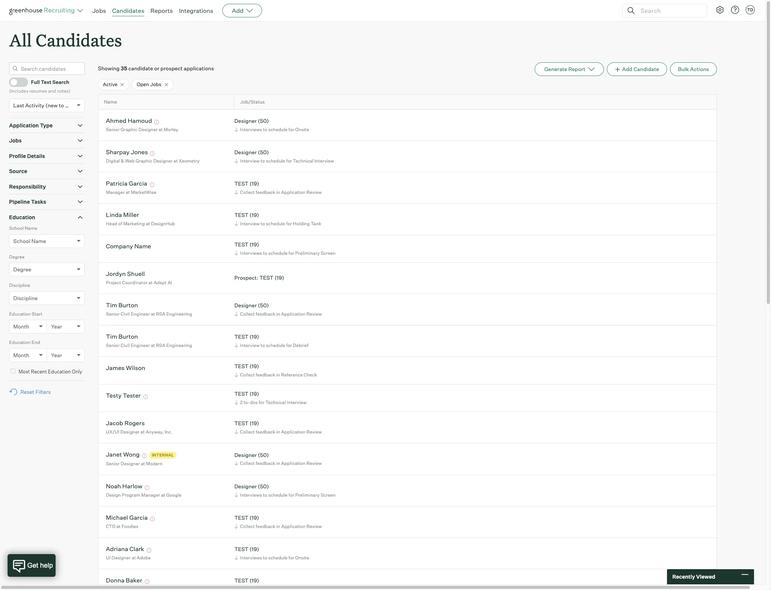 Task type: describe. For each thing, give the bounding box(es) containing it.
2 senior from the top
[[106, 311, 120, 317]]

search
[[52, 79, 69, 85]]

adriana clark has been in onsite for more than 21 days image
[[146, 549, 152, 553]]

bulk actions
[[678, 66, 709, 72]]

collect for senior designer at modern
[[240, 461, 255, 467]]

to for designer (50) interviews to schedule for onsite
[[263, 127, 267, 132]]

jordyn shuell project coordinator at adept ai
[[106, 270, 172, 286]]

collect feedback in application review link for janet wong
[[233, 460, 324, 467]]

reference
[[281, 372, 303, 378]]

sharpay jones
[[106, 148, 148, 156]]

janet wong
[[106, 451, 140, 459]]

add candidate link
[[607, 63, 667, 76]]

application for senior civil engineer at rsa engineering
[[281, 311, 306, 317]]

designer (50) interview to schedule for technical interview
[[234, 149, 334, 164]]

all
[[9, 29, 32, 51]]

full text search (includes resumes and notes)
[[9, 79, 70, 94]]

2
[[240, 400, 243, 406]]

generate report
[[545, 66, 586, 72]]

add candidate
[[623, 66, 659, 72]]

only
[[72, 369, 82, 375]]

noah harlow
[[106, 483, 142, 491]]

collect inside test (19) collect feedback in reference check
[[240, 372, 255, 378]]

interviews to schedule for preliminary screen link for (50)
[[233, 492, 338, 499]]

month for end
[[13, 352, 29, 359]]

name down active
[[104, 99, 117, 105]]

full
[[31, 79, 40, 85]]

generate
[[545, 66, 568, 72]]

test (19) interviews to schedule for preliminary screen
[[234, 242, 336, 256]]

ahmed hamoud
[[106, 117, 152, 125]]

james wilson
[[106, 365, 145, 372]]

to for last activity (new to old)
[[59, 102, 64, 108]]

1 vertical spatial jobs
[[150, 81, 161, 87]]

designer (50) interviews to schedule for onsite
[[234, 118, 309, 132]]

test inside 'test (19) interview to schedule for debrief'
[[234, 334, 249, 340]]

for for test (19) interviews to schedule for onsite
[[289, 555, 294, 561]]

Most Recent Education Only checkbox
[[11, 369, 16, 374]]

in for cto at foodies
[[276, 524, 280, 530]]

engineering for test (19)
[[166, 343, 192, 348]]

application down last
[[9, 122, 39, 129]]

modern
[[146, 461, 163, 467]]

0 vertical spatial discipline
[[9, 283, 30, 288]]

cto
[[106, 524, 115, 530]]

donna
[[106, 577, 125, 585]]

wong
[[123, 451, 140, 459]]

td button
[[746, 5, 755, 14]]

Search text field
[[639, 5, 700, 16]]

sharpay jones link
[[106, 148, 148, 157]]

at inside jordyn shuell project coordinator at adept ai
[[149, 280, 153, 286]]

design program manager at google
[[106, 493, 182, 498]]

to for designer (50) interviews to schedule for preliminary screen
[[263, 493, 267, 498]]

in for ux/ui designer at anyway, inc.
[[276, 429, 280, 435]]

actions
[[690, 66, 709, 72]]

ux/ui
[[106, 429, 119, 435]]

activity
[[25, 102, 44, 108]]

2 to-dos for technical interview link
[[233, 399, 309, 406]]

james wilson link
[[106, 365, 145, 373]]

0 vertical spatial degree
[[9, 254, 25, 260]]

patricia garcia link
[[106, 180, 147, 189]]

schedule for test (19) interviews to schedule for preliminary screen
[[268, 250, 288, 256]]

education left only
[[48, 369, 71, 375]]

patricia garcia has been in application review for more than 5 days image
[[149, 183, 155, 187]]

foodies
[[122, 524, 138, 530]]

linda
[[106, 211, 122, 219]]

1 vertical spatial school name
[[13, 238, 46, 244]]

digital
[[106, 158, 120, 164]]

tim burton senior civil engineer at rsa engineering for designer
[[106, 302, 192, 317]]

screen for (50)
[[321, 493, 336, 498]]

civil for test (19)
[[121, 343, 130, 348]]

designer (50) collect feedback in application review for senior designer at modern
[[234, 452, 322, 467]]

prospect: test (19)
[[234, 275, 284, 281]]

a follow-up was set for sep 22, 2023 for noah harlow image
[[144, 486, 151, 491]]

open jobs
[[137, 81, 161, 87]]

source
[[9, 168, 27, 174]]

school name element
[[9, 225, 85, 253]]

rsa for designer (50)
[[156, 311, 165, 317]]

for for test (19) interview to schedule for holding tank
[[286, 221, 292, 227]]

(19) inside test (19) interviews to schedule for onsite
[[250, 547, 259, 553]]

3 (50) from the top
[[258, 302, 269, 309]]

schedule for designer (50) interviews to schedule for preliminary screen
[[268, 493, 288, 498]]

michael garcia has been in application review for more than 5 days image
[[149, 517, 156, 522]]

review for michael garcia
[[307, 524, 322, 530]]

jacob
[[106, 420, 123, 427]]

feedback for ux/ui designer at anyway, inc.
[[256, 429, 275, 435]]

td
[[748, 7, 754, 12]]

3 collect feedback in application review link from the top
[[233, 429, 324, 436]]

hamoud
[[128, 117, 152, 125]]

1 vertical spatial school
[[13, 238, 30, 244]]

candidates link
[[112, 7, 144, 14]]

interviews to schedule for onsite link for ahmed hamoud
[[233, 126, 311, 133]]

feedback for cto at foodies
[[256, 524, 275, 530]]

recently
[[673, 574, 695, 581]]

year for education start
[[51, 324, 62, 330]]

interview for test (19) interview to schedule for debrief
[[240, 343, 260, 348]]

baker
[[126, 577, 142, 585]]

1 horizontal spatial manager
[[141, 493, 160, 498]]

collect for senior civil engineer at rsa engineering
[[240, 311, 255, 317]]

candidate
[[634, 66, 659, 72]]

add button
[[223, 4, 262, 17]]

web
[[125, 158, 135, 164]]

dos
[[250, 400, 258, 406]]

garcia for michael garcia
[[129, 514, 148, 522]]

type
[[40, 122, 53, 129]]

last
[[13, 102, 24, 108]]

2 collect feedback in application review link from the top
[[233, 311, 324, 318]]

last activity (new to old) option
[[13, 102, 75, 108]]

janet wong has been in application review for more than 5 days image
[[141, 454, 148, 459]]

1 vertical spatial discipline
[[13, 295, 38, 301]]

year for education end
[[51, 352, 62, 359]]

(19) inside test (19) interview to schedule for holding tank
[[250, 212, 259, 218]]

add for add
[[232, 7, 244, 14]]

configure image
[[716, 5, 725, 14]]

test inside test (19) interviews to schedule for preliminary screen
[[234, 242, 249, 248]]

jordyn
[[106, 270, 126, 278]]

showing
[[98, 65, 120, 72]]

anyway,
[[146, 429, 164, 435]]

schedule for test (19) interview to schedule for debrief
[[266, 343, 285, 348]]

collect feedback in application review link for patricia garcia
[[233, 189, 324, 196]]

for for test (19) interview to schedule for debrief
[[286, 343, 292, 348]]

testy
[[106, 392, 122, 400]]

james
[[106, 365, 125, 372]]

adriana
[[106, 546, 128, 553]]

text
[[41, 79, 51, 85]]

holding
[[293, 221, 310, 227]]

morley
[[164, 127, 178, 132]]

feedback for manager at marketwise
[[256, 190, 275, 195]]

test (19) interview to schedule for holding tank
[[234, 212, 321, 227]]

name right the "company"
[[134, 243, 151, 250]]

feedback for senior designer at modern
[[256, 461, 275, 467]]

collect feedback in application review link for michael garcia
[[233, 523, 324, 530]]

to for test (19) interviews to schedule for onsite
[[263, 555, 267, 561]]

cto at foodies
[[106, 524, 138, 530]]

patricia
[[106, 180, 128, 187]]

notes)
[[57, 88, 70, 94]]

35
[[121, 65, 127, 72]]

(new
[[45, 102, 58, 108]]

adept
[[154, 280, 167, 286]]

reset filters
[[20, 389, 51, 395]]

interviews to schedule for preliminary screen link for (19)
[[233, 250, 338, 257]]

1 senior from the top
[[106, 127, 120, 132]]

(19) inside 'test (19) interview to schedule for debrief'
[[250, 334, 259, 340]]

jordyn shuell link
[[106, 270, 145, 279]]

feedback inside test (19) collect feedback in reference check
[[256, 372, 275, 378]]

test inside test (19) interviews to schedule for onsite
[[234, 547, 249, 553]]

interview inside the test (19) 2 to-dos for technical interview
[[287, 400, 307, 406]]

recently viewed
[[673, 574, 716, 581]]

at inside 'jacob rogers ux/ui designer at anyway, inc.'
[[141, 429, 145, 435]]

pipeline
[[9, 199, 30, 205]]

2 review from the top
[[307, 311, 322, 317]]

for for designer (50) interview to schedule for technical interview
[[286, 158, 292, 164]]

(includes
[[9, 88, 28, 94]]

candidate reports are now available! apply filters and select "view in app" element
[[535, 63, 604, 76]]

adriana clark
[[106, 546, 144, 553]]

rsa for test (19)
[[156, 343, 165, 348]]

testy tester has been in technical interview for more than 14 days image
[[142, 395, 149, 400]]

ai
[[168, 280, 172, 286]]

checkmark image
[[12, 79, 18, 84]]

interviews to schedule for onsite link for adriana clark
[[233, 555, 311, 562]]

company
[[106, 243, 133, 250]]

end
[[32, 340, 40, 346]]

(50) for noah harlow
[[258, 484, 269, 490]]

designhub
[[151, 221, 175, 227]]

xeometry
[[179, 158, 200, 164]]

preliminary for (50)
[[295, 493, 320, 498]]

burton for designer
[[119, 302, 138, 309]]

sharpay jones has been in technical interview for more than 14 days image
[[149, 152, 156, 156]]

ahmed hamoud has been in onsite for more than 21 days image
[[153, 120, 160, 125]]

donna baker
[[106, 577, 142, 585]]

application for senior designer at modern
[[281, 461, 306, 467]]

applications
[[184, 65, 214, 72]]

test inside the test (19) 2 to-dos for technical interview
[[234, 391, 249, 397]]

civil for designer (50)
[[121, 311, 130, 317]]

manager at marketwise
[[106, 190, 156, 195]]

interviews for noah harlow
[[240, 493, 262, 498]]

for for designer (50) interviews to schedule for onsite
[[289, 127, 294, 132]]

start
[[32, 311, 42, 317]]

interview for designer (50) interview to schedule for technical interview
[[240, 158, 260, 164]]



Task type: vqa. For each thing, say whether or not it's contained in the screenshot.


Task type: locate. For each thing, give the bounding box(es) containing it.
designer inside designer (50) interview to schedule for technical interview
[[234, 149, 257, 156]]

pipeline tasks
[[9, 199, 46, 205]]

4 in from the top
[[276, 429, 280, 435]]

for inside test (19) interview to schedule for holding tank
[[286, 221, 292, 227]]

feedback for senior civil engineer at rsa engineering
[[256, 311, 275, 317]]

burton up 'james wilson'
[[119, 333, 138, 341]]

burton down coordinator
[[119, 302, 138, 309]]

donna baker link
[[106, 577, 142, 586]]

schedule inside designer (50) interviews to schedule for onsite
[[268, 127, 288, 132]]

1 test (19) collect feedback in application review from the top
[[234, 181, 322, 195]]

month down education end
[[13, 352, 29, 359]]

rogers
[[125, 420, 145, 427]]

application down 2 to-dos for technical interview link
[[281, 429, 306, 435]]

(50) for ahmed hamoud
[[258, 118, 269, 124]]

for for designer (50) interviews to schedule for preliminary screen
[[289, 493, 294, 498]]

interview for test (19) interview to schedule for holding tank
[[240, 221, 260, 227]]

3 senior from the top
[[106, 343, 120, 348]]

year up most recent education only
[[51, 352, 62, 359]]

in up 'test (19) interview to schedule for debrief'
[[276, 311, 280, 317]]

5 collect feedback in application review link from the top
[[233, 523, 324, 530]]

1 onsite from the top
[[295, 127, 309, 132]]

2 collect from the top
[[240, 311, 255, 317]]

test (19) collect feedback in application review up test (19) interviews to schedule for onsite on the bottom of page
[[234, 515, 322, 530]]

tim for designer
[[106, 302, 117, 309]]

for inside designer (50) interviews to schedule for preliminary screen
[[289, 493, 294, 498]]

to inside test (19) interview to schedule for holding tank
[[261, 221, 265, 227]]

0 vertical spatial rsa
[[156, 311, 165, 317]]

jones
[[131, 148, 148, 156]]

school name
[[9, 226, 37, 231], [13, 238, 46, 244]]

old)
[[65, 102, 75, 108]]

interview to schedule for technical interview link
[[233, 157, 336, 165]]

name
[[104, 99, 117, 105], [25, 226, 37, 231], [31, 238, 46, 244], [134, 243, 151, 250]]

1 vertical spatial tim burton link
[[106, 333, 138, 342]]

candidates down jobs link
[[36, 29, 122, 51]]

0 vertical spatial preliminary
[[295, 250, 320, 256]]

1 vertical spatial burton
[[119, 333, 138, 341]]

0 vertical spatial manager
[[106, 190, 125, 195]]

burton for test
[[119, 333, 138, 341]]

1 designer (50) collect feedback in application review from the top
[[234, 302, 322, 317]]

1 in from the top
[[276, 190, 280, 195]]

5 collect from the top
[[240, 461, 255, 467]]

0 vertical spatial garcia
[[129, 180, 147, 187]]

0 vertical spatial engineer
[[131, 311, 150, 317]]

1 interviews to schedule for preliminary screen link from the top
[[233, 250, 338, 257]]

jobs left candidates link
[[92, 7, 106, 14]]

1 vertical spatial preliminary
[[295, 493, 320, 498]]

adriana clark link
[[106, 546, 144, 554]]

coordinator
[[122, 280, 148, 286]]

designer (50) collect feedback in application review up designer (50) interviews to schedule for preliminary screen
[[234, 452, 322, 467]]

education left end
[[9, 340, 31, 346]]

for inside 'test (19) interview to schedule for debrief'
[[286, 343, 292, 348]]

technical for (50)
[[293, 158, 314, 164]]

Search candidates field
[[9, 63, 85, 75]]

senior
[[106, 127, 120, 132], [106, 311, 120, 317], [106, 343, 120, 348], [106, 461, 120, 467]]

interviews inside designer (50) interviews to schedule for preliminary screen
[[240, 493, 262, 498]]

1 screen from the top
[[321, 250, 336, 256]]

application up designer (50) interviews to schedule for preliminary screen
[[281, 461, 306, 467]]

collect feedback in application review link up test (19) interview to schedule for holding tank
[[233, 189, 324, 196]]

1 vertical spatial tim
[[106, 333, 117, 341]]

in left reference
[[276, 372, 280, 378]]

0 vertical spatial year
[[51, 324, 62, 330]]

screen inside test (19) interviews to schedule for preliminary screen
[[321, 250, 336, 256]]

bulk
[[678, 66, 689, 72]]

senior down janet on the left bottom of page
[[106, 461, 120, 467]]

2 (50) from the top
[[258, 149, 269, 156]]

head
[[106, 221, 117, 227]]

1 vertical spatial test (19) collect feedback in application review
[[234, 421, 322, 435]]

tim burton link up 'james wilson'
[[106, 333, 138, 342]]

tester
[[123, 392, 141, 400]]

6 in from the top
[[276, 524, 280, 530]]

garcia up marketwise
[[129, 180, 147, 187]]

report
[[569, 66, 586, 72]]

2 test (19) collect feedback in application review from the top
[[234, 421, 322, 435]]

2 preliminary from the top
[[295, 493, 320, 498]]

donna baker has been in technical interview for more than 14 days image
[[144, 580, 150, 585]]

ahmed hamoud link
[[106, 117, 152, 126]]

5 in from the top
[[276, 461, 280, 467]]

for inside test (19) interviews to schedule for onsite
[[289, 555, 294, 561]]

4 collect from the top
[[240, 429, 255, 435]]

school name down 'pipeline'
[[9, 226, 37, 231]]

application up debrief
[[281, 311, 306, 317]]

6 feedback from the top
[[256, 524, 275, 530]]

interview inside test (19) interview to schedule for holding tank
[[240, 221, 260, 227]]

manager down a follow-up was set for sep 22, 2023 for noah harlow image
[[141, 493, 160, 498]]

marketing
[[123, 221, 145, 227]]

1 vertical spatial garcia
[[129, 514, 148, 522]]

designer (50) collect feedback in application review for senior civil engineer at rsa engineering
[[234, 302, 322, 317]]

2 feedback from the top
[[256, 311, 275, 317]]

civil up 'james wilson'
[[121, 343, 130, 348]]

2 month from the top
[[13, 352, 29, 359]]

designer inside 'jacob rogers ux/ui designer at anyway, inc.'
[[120, 429, 140, 435]]

collect for manager at marketwise
[[240, 190, 255, 195]]

feedback up the test (19) 2 to-dos for technical interview
[[256, 372, 275, 378]]

collect feedback in application review link up designer (50) interviews to schedule for preliminary screen
[[233, 460, 324, 467]]

interview to schedule for debrief link
[[233, 342, 311, 349]]

greenhouse recruiting image
[[9, 6, 77, 15]]

last activity (new to old)
[[13, 102, 75, 108]]

preliminary inside designer (50) interviews to schedule for preliminary screen
[[295, 493, 320, 498]]

1 vertical spatial month
[[13, 352, 29, 359]]

2 vertical spatial test (19) collect feedback in application review
[[234, 515, 322, 530]]

for inside the test (19) 2 to-dos for technical interview
[[259, 400, 265, 406]]

0 horizontal spatial jobs
[[9, 137, 22, 144]]

tim burton link down project
[[106, 302, 138, 310]]

prospect:
[[234, 275, 258, 281]]

interviews inside test (19) interviews to schedule for onsite
[[240, 555, 262, 561]]

debrief
[[293, 343, 309, 348]]

collect feedback in application review link up 'test (19) interview to schedule for debrief'
[[233, 311, 324, 318]]

schedule inside test (19) interview to schedule for holding tank
[[266, 221, 285, 227]]

application up test (19) interviews to schedule for onsite on the bottom of page
[[281, 524, 306, 530]]

inc.
[[165, 429, 173, 435]]

onsite inside designer (50) interviews to schedule for onsite
[[295, 127, 309, 132]]

viewed
[[697, 574, 716, 581]]

0 vertical spatial test (19) collect feedback in application review
[[234, 181, 322, 195]]

reset filters button
[[9, 385, 55, 399]]

1 preliminary from the top
[[295, 250, 320, 256]]

in down 2 to-dos for technical interview link
[[276, 429, 280, 435]]

tim burton link for designer
[[106, 302, 138, 310]]

0 vertical spatial screen
[[321, 250, 336, 256]]

engineer down coordinator
[[131, 311, 150, 317]]

designer (50) collect feedback in application review up 'test (19) interview to schedule for debrief'
[[234, 302, 322, 317]]

1 tim burton senior civil engineer at rsa engineering from the top
[[106, 302, 192, 317]]

to for test (19) interview to schedule for debrief
[[261, 343, 265, 348]]

education for education end
[[9, 340, 31, 346]]

michael
[[106, 514, 128, 522]]

onsite inside test (19) interviews to schedule for onsite
[[295, 555, 309, 561]]

interview to schedule for holding tank link
[[233, 220, 323, 227]]

application for manager at marketwise
[[281, 190, 306, 195]]

2 year from the top
[[51, 352, 62, 359]]

for inside designer (50) interview to schedule for technical interview
[[286, 158, 292, 164]]

0 vertical spatial tim burton senior civil engineer at rsa engineering
[[106, 302, 192, 317]]

1 feedback from the top
[[256, 190, 275, 195]]

engineer up the wilson
[[131, 343, 150, 348]]

feedback up designer (50) interviews to schedule for preliminary screen
[[256, 461, 275, 467]]

test (19) collect feedback in application review down 2 to-dos for technical interview link
[[234, 421, 322, 435]]

(19) inside test (19) collect feedback in reference check
[[250, 363, 259, 370]]

tim up james
[[106, 333, 117, 341]]

1 rsa from the top
[[156, 311, 165, 317]]

interviews for ahmed hamoud
[[240, 127, 262, 132]]

preliminary inside test (19) interviews to schedule for preliminary screen
[[295, 250, 320, 256]]

4 review from the top
[[307, 461, 322, 467]]

2 interviews to schedule for preliminary screen link from the top
[[233, 492, 338, 499]]

integrations
[[179, 7, 213, 14]]

tim down project
[[106, 302, 117, 309]]

schedule inside designer (50) interviews to schedule for preliminary screen
[[268, 493, 288, 498]]

2 horizontal spatial jobs
[[150, 81, 161, 87]]

ui designer at adobe
[[106, 555, 151, 561]]

2 engineer from the top
[[131, 343, 150, 348]]

1 interviews from the top
[[240, 127, 262, 132]]

school name up degree element on the top left
[[13, 238, 46, 244]]

(50) inside designer (50) interview to schedule for technical interview
[[258, 149, 269, 156]]

details
[[27, 153, 45, 159]]

4 feedback from the top
[[256, 429, 275, 435]]

interviews to schedule for preliminary screen link
[[233, 250, 338, 257], [233, 492, 338, 499]]

for inside designer (50) interviews to schedule for onsite
[[289, 127, 294, 132]]

active
[[103, 81, 117, 87]]

1 vertical spatial rsa
[[156, 343, 165, 348]]

candidates
[[112, 7, 144, 14], [36, 29, 122, 51]]

schedule for test (19) interviews to schedule for onsite
[[268, 555, 288, 561]]

1 engineering from the top
[[166, 311, 192, 317]]

0 vertical spatial month
[[13, 324, 29, 330]]

0 vertical spatial engineering
[[166, 311, 192, 317]]

company name link
[[106, 243, 151, 251]]

to inside test (19) interviews to schedule for preliminary screen
[[263, 250, 267, 256]]

test inside test (19) interview to schedule for holding tank
[[234, 212, 249, 218]]

screen inside designer (50) interviews to schedule for preliminary screen
[[321, 493, 336, 498]]

2 designer (50) collect feedback in application review from the top
[[234, 452, 322, 467]]

application up test (19) interview to schedule for holding tank
[[281, 190, 306, 195]]

collect feedback in application review link up test (19) interviews to schedule for onsite on the bottom of page
[[233, 523, 324, 530]]

degree element
[[9, 253, 85, 282]]

0 horizontal spatial add
[[232, 7, 244, 14]]

0 vertical spatial add
[[232, 7, 244, 14]]

collect feedback in application review link down 2 to-dos for technical interview link
[[233, 429, 324, 436]]

to inside designer (50) interviews to schedule for onsite
[[263, 127, 267, 132]]

garcia up foodies
[[129, 514, 148, 522]]

5 review from the top
[[307, 524, 322, 530]]

designer (50) interviews to schedule for preliminary screen
[[234, 484, 336, 498]]

month down education start at the left bottom of the page
[[13, 324, 29, 330]]

feedback up 'test (19) interview to schedule for debrief'
[[256, 311, 275, 317]]

review for janet wong
[[307, 461, 322, 467]]

2 tim from the top
[[106, 333, 117, 341]]

in up test (19) interviews to schedule for onsite on the bottom of page
[[276, 524, 280, 530]]

review for patricia garcia
[[307, 190, 322, 195]]

1 vertical spatial year
[[51, 352, 62, 359]]

graphic down the ahmed hamoud link
[[121, 127, 138, 132]]

test (19) collect feedback in reference check
[[234, 363, 317, 378]]

name up degree element on the top left
[[31, 238, 46, 244]]

1 vertical spatial candidates
[[36, 29, 122, 51]]

2 burton from the top
[[119, 333, 138, 341]]

1 vertical spatial tim burton senior civil engineer at rsa engineering
[[106, 333, 192, 348]]

linda miller head of marketing at designhub
[[106, 211, 175, 227]]

1 horizontal spatial jobs
[[92, 7, 106, 14]]

google
[[166, 493, 182, 498]]

for inside test (19) interviews to schedule for preliminary screen
[[289, 250, 294, 256]]

2 engineering from the top
[[166, 343, 192, 348]]

in up designer (50) interviews to schedule for preliminary screen
[[276, 461, 280, 467]]

name down 'pipeline tasks'
[[25, 226, 37, 231]]

1 vertical spatial interviews to schedule for preliminary screen link
[[233, 492, 338, 499]]

sharpay
[[106, 148, 130, 156]]

interviews inside designer (50) interviews to schedule for onsite
[[240, 127, 262, 132]]

0 vertical spatial burton
[[119, 302, 138, 309]]

interviews to schedule for onsite link up designer (50) interview to schedule for technical interview at the left of the page
[[233, 126, 311, 133]]

0 vertical spatial school name
[[9, 226, 37, 231]]

1 month from the top
[[13, 324, 29, 330]]

1 vertical spatial engineering
[[166, 343, 192, 348]]

responsibility
[[9, 183, 46, 190]]

to inside 'test (19) interview to schedule for debrief'
[[261, 343, 265, 348]]

job/status
[[240, 99, 265, 105]]

for for test (19) interviews to schedule for preliminary screen
[[289, 250, 294, 256]]

designer inside designer (50) interviews to schedule for onsite
[[234, 118, 257, 124]]

1 vertical spatial technical
[[266, 400, 286, 406]]

schedule for designer (50) interview to schedule for technical interview
[[266, 158, 285, 164]]

tim burton senior civil engineer at rsa engineering up the wilson
[[106, 333, 192, 348]]

0 vertical spatial interviews to schedule for preliminary screen link
[[233, 250, 338, 257]]

1 engineer from the top
[[131, 311, 150, 317]]

in for manager at marketwise
[[276, 190, 280, 195]]

0 vertical spatial tim burton link
[[106, 302, 138, 310]]

1 (50) from the top
[[258, 118, 269, 124]]

schedule inside 'test (19) interview to schedule for debrief'
[[266, 343, 285, 348]]

2 screen from the top
[[321, 493, 336, 498]]

2 rsa from the top
[[156, 343, 165, 348]]

jobs right open
[[150, 81, 161, 87]]

0 vertical spatial interviews to schedule for onsite link
[[233, 126, 311, 133]]

3 test (19) collect feedback in application review from the top
[[234, 515, 322, 530]]

technical inside the test (19) 2 to-dos for technical interview
[[266, 400, 286, 406]]

education for education start
[[9, 311, 31, 317]]

test (19) collect feedback in application review for patricia garcia
[[234, 181, 322, 195]]

education start
[[9, 311, 42, 317]]

interviews
[[240, 127, 262, 132], [240, 250, 262, 256], [240, 493, 262, 498], [240, 555, 262, 561]]

at inside linda miller head of marketing at designhub
[[146, 221, 150, 227]]

garcia for patricia garcia
[[129, 180, 147, 187]]

1 vertical spatial screen
[[321, 493, 336, 498]]

education left start
[[9, 311, 31, 317]]

tim burton senior civil engineer at rsa engineering down adept
[[106, 302, 192, 317]]

interviews inside test (19) interviews to schedule for preliminary screen
[[240, 250, 262, 256]]

6 collect from the top
[[240, 524, 255, 530]]

1 civil from the top
[[121, 311, 130, 317]]

0 vertical spatial civil
[[121, 311, 130, 317]]

month for start
[[13, 324, 29, 330]]

0 vertical spatial technical
[[293, 158, 314, 164]]

5 (50) from the top
[[258, 484, 269, 490]]

discipline element
[[9, 282, 85, 311]]

technical
[[293, 158, 314, 164], [266, 400, 286, 406]]

3 review from the top
[[307, 429, 322, 435]]

to inside designer (50) interviews to schedule for preliminary screen
[[263, 493, 267, 498]]

2 tim burton senior civil engineer at rsa engineering from the top
[[106, 333, 192, 348]]

1 vertical spatial manager
[[141, 493, 160, 498]]

senior up james
[[106, 343, 120, 348]]

application type
[[9, 122, 53, 129]]

1 vertical spatial civil
[[121, 343, 130, 348]]

to for test (19) interview to schedule for holding tank
[[261, 221, 265, 227]]

technical inside designer (50) interview to schedule for technical interview
[[293, 158, 314, 164]]

month
[[13, 324, 29, 330], [13, 352, 29, 359]]

4 collect feedback in application review link from the top
[[233, 460, 324, 467]]

0 horizontal spatial manager
[[106, 190, 125, 195]]

2 onsite from the top
[[295, 555, 309, 561]]

schedule
[[268, 127, 288, 132], [266, 158, 285, 164], [266, 221, 285, 227], [268, 250, 288, 256], [266, 343, 285, 348], [268, 493, 288, 498], [268, 555, 288, 561]]

digital & web graphic designer at xeometry
[[106, 158, 200, 164]]

to for designer (50) interview to schedule for technical interview
[[261, 158, 265, 164]]

interviews to schedule for onsite link up test (19)
[[233, 555, 311, 562]]

school down 'pipeline'
[[9, 226, 24, 231]]

janet
[[106, 451, 122, 459]]

jobs up profile on the top left of page
[[9, 137, 22, 144]]

1 tim burton link from the top
[[106, 302, 138, 310]]

schedule inside test (19) interviews to schedule for onsite
[[268, 555, 288, 561]]

to for test (19) interviews to schedule for preliminary screen
[[263, 250, 267, 256]]

patricia garcia
[[106, 180, 147, 187]]

3 interviews from the top
[[240, 493, 262, 498]]

discipline
[[9, 283, 30, 288], [13, 295, 38, 301]]

graphic down jones in the left top of the page
[[136, 158, 152, 164]]

0 horizontal spatial technical
[[266, 400, 286, 406]]

4 (50) from the top
[[258, 452, 269, 459]]

1 vertical spatial engineer
[[131, 343, 150, 348]]

0 vertical spatial graphic
[[121, 127, 138, 132]]

interviews for adriana clark
[[240, 555, 262, 561]]

1 vertical spatial add
[[623, 66, 633, 72]]

1 collect feedback in application review link from the top
[[233, 189, 324, 196]]

to inside designer (50) interview to schedule for technical interview
[[261, 158, 265, 164]]

2 civil from the top
[[121, 343, 130, 348]]

preliminary for (19)
[[295, 250, 320, 256]]

program
[[122, 493, 140, 498]]

engineering for designer (50)
[[166, 311, 192, 317]]

feedback up test (19) interviews to schedule for onsite on the bottom of page
[[256, 524, 275, 530]]

test inside test (19) collect feedback in reference check
[[234, 363, 249, 370]]

(50) for janet wong
[[258, 452, 269, 459]]

wilson
[[126, 365, 145, 372]]

application for ux/ui designer at anyway, inc.
[[281, 429, 306, 435]]

tim burton link for test
[[106, 333, 138, 342]]

year down discipline element
[[51, 324, 62, 330]]

collect for ux/ui designer at anyway, inc.
[[240, 429, 255, 435]]

(50) inside designer (50) interviews to schedule for preliminary screen
[[258, 484, 269, 490]]

in for senior designer at modern
[[276, 461, 280, 467]]

(50) inside designer (50) interviews to schedule for onsite
[[258, 118, 269, 124]]

onsite for ahmed hamoud
[[295, 127, 309, 132]]

engineer for test (19)
[[131, 343, 150, 348]]

test (19) collect feedback in application review for michael garcia
[[234, 515, 322, 530]]

civil down coordinator
[[121, 311, 130, 317]]

2 tim burton link from the top
[[106, 333, 138, 342]]

2 in from the top
[[276, 311, 280, 317]]

1 horizontal spatial technical
[[293, 158, 314, 164]]

technical for (19)
[[266, 400, 286, 406]]

interview inside 'test (19) interview to schedule for debrief'
[[240, 343, 260, 348]]

engineer for designer (50)
[[131, 311, 150, 317]]

showing 35 candidate or prospect applications
[[98, 65, 214, 72]]

senior down project
[[106, 311, 120, 317]]

(50) for sharpay jones
[[258, 149, 269, 156]]

3 in from the top
[[276, 372, 280, 378]]

collect
[[240, 190, 255, 195], [240, 311, 255, 317], [240, 372, 255, 378], [240, 429, 255, 435], [240, 461, 255, 467], [240, 524, 255, 530]]

schedule inside test (19) interviews to schedule for preliminary screen
[[268, 250, 288, 256]]

candidates right jobs link
[[112, 7, 144, 14]]

add inside popup button
[[232, 7, 244, 14]]

recent
[[31, 369, 47, 375]]

1 vertical spatial degree
[[13, 266, 31, 273]]

in up test (19) interview to schedule for holding tank
[[276, 190, 280, 195]]

tim burton senior civil engineer at rsa engineering
[[106, 302, 192, 317], [106, 333, 192, 348]]

application for cto at foodies
[[281, 524, 306, 530]]

5 feedback from the top
[[256, 461, 275, 467]]

screen for (19)
[[321, 250, 336, 256]]

1 vertical spatial designer (50) collect feedback in application review
[[234, 452, 322, 467]]

1 burton from the top
[[119, 302, 138, 309]]

adobe
[[137, 555, 151, 561]]

(19) inside the test (19) 2 to-dos for technical interview
[[250, 391, 259, 397]]

education down 'pipeline'
[[9, 214, 35, 220]]

1 interviews to schedule for onsite link from the top
[[233, 126, 311, 133]]

janet wong link
[[106, 451, 140, 460]]

(19) inside test (19) interviews to schedule for preliminary screen
[[250, 242, 259, 248]]

and
[[48, 88, 56, 94]]

for
[[289, 127, 294, 132], [286, 158, 292, 164], [286, 221, 292, 227], [289, 250, 294, 256], [286, 343, 292, 348], [259, 400, 265, 406], [289, 493, 294, 498], [289, 555, 294, 561]]

add for add candidate
[[623, 66, 633, 72]]

1 collect from the top
[[240, 190, 255, 195]]

schedule for test (19) interview to schedule for holding tank
[[266, 221, 285, 227]]

manager down patricia
[[106, 190, 125, 195]]

marketwise
[[131, 190, 156, 195]]

tim for test
[[106, 333, 117, 341]]

noah
[[106, 483, 121, 491]]

senior down ahmed
[[106, 127, 120, 132]]

company name
[[106, 243, 151, 250]]

1 vertical spatial graphic
[[136, 158, 152, 164]]

degree down school name element
[[9, 254, 25, 260]]

onsite for adriana clark
[[295, 555, 309, 561]]

(19)
[[250, 181, 259, 187], [250, 212, 259, 218], [250, 242, 259, 248], [275, 275, 284, 281], [250, 334, 259, 340], [250, 363, 259, 370], [250, 391, 259, 397], [250, 421, 259, 427], [250, 515, 259, 522], [250, 547, 259, 553], [250, 578, 259, 584]]

1 vertical spatial onsite
[[295, 555, 309, 561]]

1 horizontal spatial add
[[623, 66, 633, 72]]

1 year from the top
[[51, 324, 62, 330]]

3 collect from the top
[[240, 372, 255, 378]]

schedule inside designer (50) interview to schedule for technical interview
[[266, 158, 285, 164]]

test (19) collect feedback in application review down interview to schedule for technical interview link
[[234, 181, 322, 195]]

in for senior civil engineer at rsa engineering
[[276, 311, 280, 317]]

test (19)
[[234, 578, 259, 584]]

0 vertical spatial tim
[[106, 302, 117, 309]]

in inside test (19) collect feedback in reference check
[[276, 372, 280, 378]]

2 interviews from the top
[[240, 250, 262, 256]]

0 vertical spatial candidates
[[112, 7, 144, 14]]

tim burton senior civil engineer at rsa engineering for test
[[106, 333, 192, 348]]

4 interviews from the top
[[240, 555, 262, 561]]

0 vertical spatial school
[[9, 226, 24, 231]]

0 vertical spatial onsite
[[295, 127, 309, 132]]

tasks
[[31, 199, 46, 205]]

generate report button
[[535, 63, 604, 76]]

degree up discipline element
[[13, 266, 31, 273]]

feedback down 2 to-dos for technical interview link
[[256, 429, 275, 435]]

1 tim from the top
[[106, 302, 117, 309]]

to inside test (19) interviews to schedule for onsite
[[263, 555, 267, 561]]

for for test (19) 2 to-dos for technical interview
[[259, 400, 265, 406]]

collect for cto at foodies
[[240, 524, 255, 530]]

1 vertical spatial interviews to schedule for onsite link
[[233, 555, 311, 562]]

0 vertical spatial designer (50) collect feedback in application review
[[234, 302, 322, 317]]

0 vertical spatial jobs
[[92, 7, 106, 14]]

&
[[121, 158, 124, 164]]

4 senior from the top
[[106, 461, 120, 467]]

education end
[[9, 340, 40, 346]]

education for education
[[9, 214, 35, 220]]

degree
[[9, 254, 25, 260], [13, 266, 31, 273]]

designer inside designer (50) interviews to schedule for preliminary screen
[[234, 484, 257, 490]]

1 review from the top
[[307, 190, 322, 195]]

test
[[234, 181, 249, 187], [234, 212, 249, 218], [234, 242, 249, 248], [260, 275, 274, 281], [234, 334, 249, 340], [234, 363, 249, 370], [234, 391, 249, 397], [234, 421, 249, 427], [234, 515, 249, 522], [234, 547, 249, 553], [234, 578, 249, 584]]

bulk actions link
[[670, 63, 717, 76]]

2 vertical spatial jobs
[[9, 137, 22, 144]]

school up degree element on the top left
[[13, 238, 30, 244]]

check
[[304, 372, 317, 378]]

feedback up test (19) interview to schedule for holding tank
[[256, 190, 275, 195]]

schedule for designer (50) interviews to schedule for onsite
[[268, 127, 288, 132]]

2 interviews to schedule for onsite link from the top
[[233, 555, 311, 562]]

3 feedback from the top
[[256, 372, 275, 378]]



